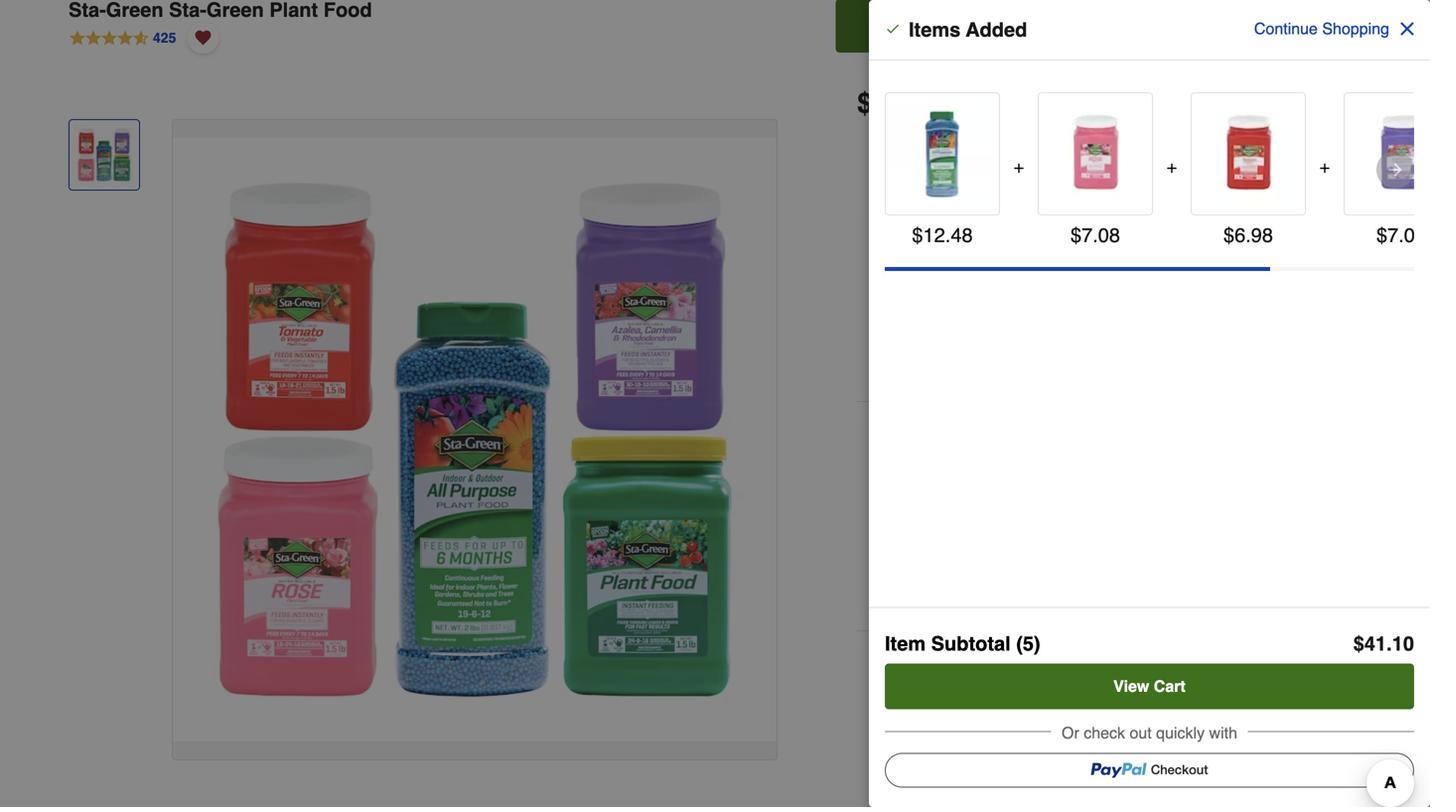 Task type: locate. For each thing, give the bounding box(es) containing it.
1 horizontal spatial 7
[[1082, 224, 1093, 247]]

lb left 98
[[1238, 221, 1249, 236]]

cart
[[1143, 16, 1175, 35], [1154, 678, 1186, 696]]

green
[[1057, 221, 1097, 236], [1057, 658, 1097, 674]]

product image up $ 12 . 48
[[890, 101, 997, 209]]

sta-green
[[1031, 221, 1097, 236], [1031, 658, 1097, 674]]

plus image right collection items
[[1012, 161, 1026, 175]]

add 5 items to cart
[[1029, 16, 1175, 35]]

1 horizontal spatial $ 7 . 08
[[1071, 224, 1121, 247]]

items right collection
[[953, 153, 994, 172]]

3 product image from the left
[[1196, 101, 1303, 209]]

1 stepper number input field with increment and decrement buttons number field from the top
[[925, 344, 963, 381]]

2 green from the top
[[1057, 658, 1097, 674]]

2 sta-green from the top
[[1031, 658, 1097, 674]]

7 down arrow right image
[[1388, 224, 1399, 247]]

items added
[[909, 18, 1028, 41]]

105
[[1115, 266, 1135, 280]]

0 horizontal spatial 41
[[873, 87, 904, 119]]

3 stepper number input field with increment and decrement buttons number field from the top
[[925, 781, 963, 808]]

10
[[912, 87, 943, 119], [1393, 633, 1415, 656]]

sta- up all- on the right top
[[1031, 221, 1057, 236]]

items right the checkmark image
[[909, 18, 961, 41]]

0 vertical spatial food
[[1105, 240, 1137, 256]]

stepper number input field with increment and decrement buttons number field for water soluble acr 1.5-lb flower food
[[925, 781, 963, 808]]

2 horizontal spatial $ 7 . 08
[[1377, 224, 1427, 247]]

lb inside water soluble acr 1.5-lb flower food
[[1246, 658, 1257, 674]]

2 stepper number input field with increment and decrement buttons number field from the top
[[925, 551, 963, 589]]

2 product image from the left
[[1043, 101, 1150, 209]]

2 plus image from the left
[[1318, 161, 1332, 175]]

(5)
[[1017, 633, 1041, 656]]

0 vertical spatial sta-
[[1031, 221, 1057, 236]]

08 for first plus icon's product image
[[1099, 224, 1121, 247]]

0 vertical spatial sta-green
[[1031, 221, 1097, 236]]

lb for 1.5-
[[1246, 658, 1257, 674]]

5
[[1064, 16, 1073, 35], [1274, 151, 1282, 167]]

product image left plus image
[[1043, 101, 1150, 209]]

flower
[[1031, 678, 1073, 693]]

title image
[[74, 124, 135, 186]]

lb right acr
[[1246, 658, 1257, 674]]

purpose
[[1051, 240, 1101, 256]]

sta-
[[1031, 221, 1057, 236], [1031, 658, 1057, 674]]

Stepper number input field with increment and decrement buttons number field
[[925, 344, 963, 381], [925, 551, 963, 589], [925, 781, 963, 808]]

0 vertical spatial lb
[[1238, 221, 1249, 236]]

08 down arrow right image
[[1405, 224, 1427, 247]]

1 vertical spatial sta-green
[[1031, 658, 1097, 674]]

4.6 stars image
[[69, 27, 177, 48]]

and
[[1145, 221, 1168, 236]]

08 for product image corresponding to 1st plus icon from the right
[[1405, 224, 1427, 247]]

5 right add
[[1064, 16, 1073, 35]]

0 horizontal spatial $ 7 . 08
[[1031, 726, 1067, 753]]

plus image
[[1165, 161, 1179, 175]]

product image
[[890, 101, 997, 209], [1043, 101, 1150, 209], [1196, 101, 1303, 209], [1349, 101, 1431, 209]]

1 horizontal spatial 41
[[1365, 633, 1387, 656]]

4 product image from the left
[[1349, 101, 1431, 209]]

2 horizontal spatial 7
[[1388, 224, 1399, 247]]

collection items
[[871, 153, 994, 172]]

lb inside indoor and outdoor 2-lb all-purpose food
[[1238, 221, 1249, 236]]

1 horizontal spatial 08
[[1099, 224, 1121, 247]]

$ 7 . 08 down arrow right image
[[1377, 224, 1427, 247]]

4.7 stars image
[[1031, 701, 1130, 722]]

or check out quickly with
[[1062, 724, 1238, 743]]

food down indoor
[[1105, 240, 1137, 256]]

lb
[[1238, 221, 1249, 236], [1246, 658, 1257, 674]]

$ 7 . 08 down 4.7 stars image
[[1031, 726, 1067, 753]]

items
[[1078, 16, 1119, 35], [909, 18, 961, 41], [1344, 151, 1378, 167], [953, 153, 994, 172]]

7
[[1082, 224, 1093, 247], [1388, 224, 1399, 247], [1038, 726, 1051, 753]]

arrow right image
[[1386, 160, 1406, 180]]

6
[[1235, 224, 1246, 247]]

items left to
[[1078, 16, 1119, 35]]

sta-green for flower
[[1031, 658, 1097, 674]]

0 horizontal spatial 7
[[1038, 726, 1051, 753]]

1 vertical spatial 5
[[1274, 151, 1282, 167]]

$ 7 . 08
[[1071, 224, 1121, 247], [1377, 224, 1427, 247], [1031, 726, 1067, 753]]

or
[[1062, 724, 1080, 743]]

2 vertical spatial stepper number input field with increment and decrement buttons number field
[[925, 781, 963, 808]]

sta- up flower
[[1031, 658, 1057, 674]]

7 left or at bottom right
[[1038, 726, 1051, 753]]

1 horizontal spatial plus image
[[1318, 161, 1332, 175]]

7 for product image corresponding to 1st plus icon from the right
[[1388, 224, 1399, 247]]

outdoor
[[1172, 221, 1222, 236]]

08
[[1099, 224, 1121, 247], [1405, 224, 1427, 247], [1054, 729, 1067, 743]]

7 for first plus icon's product image
[[1082, 224, 1093, 247]]

indoor
[[1101, 221, 1141, 236]]

product image for 1st plus icon from the right
[[1349, 101, 1431, 209]]

0 vertical spatial cart
[[1143, 16, 1175, 35]]

2 horizontal spatial 08
[[1405, 224, 1427, 247]]

5 left selected
[[1274, 151, 1282, 167]]

1 green from the top
[[1057, 221, 1097, 236]]

product image for plus image
[[1196, 101, 1303, 209]]

0 vertical spatial $ 41 . 10
[[858, 87, 943, 119]]

1 sta-green from the top
[[1031, 221, 1097, 236]]

1 vertical spatial $ 41 . 10
[[1354, 633, 1415, 656]]

0 horizontal spatial 08
[[1054, 729, 1067, 743]]

23
[[1115, 703, 1129, 717]]

cart down soluble
[[1154, 678, 1186, 696]]

product image right selected
[[1349, 101, 1431, 209]]

subtotal
[[932, 633, 1011, 656]]

0 vertical spatial 5
[[1064, 16, 1073, 35]]

green up purpose
[[1057, 221, 1097, 236]]

7 left indoor
[[1082, 224, 1093, 247]]

out
[[1130, 724, 1152, 743]]

product image up 2-
[[1196, 101, 1303, 209]]

plus image left arrow right image
[[1318, 161, 1332, 175]]

98
[[1252, 224, 1274, 247]]

items inside button
[[1078, 16, 1119, 35]]

425 button
[[69, 22, 177, 54]]

1 vertical spatial stepper number input field with increment and decrement buttons number field
[[925, 551, 963, 589]]

scrollbar
[[885, 267, 1271, 271]]

cart right to
[[1143, 16, 1175, 35]]

1.5-
[[1222, 658, 1246, 674]]

1 vertical spatial food
[[1077, 678, 1108, 693]]

sta- for indoor and outdoor 2-lb all-purpose food
[[1031, 221, 1057, 236]]

item subtotal (5)
[[885, 633, 1041, 656]]

sta-green up purpose
[[1031, 221, 1097, 236]]

plus image
[[1012, 161, 1026, 175], [1318, 161, 1332, 175]]

0 vertical spatial green
[[1057, 221, 1097, 236]]

$
[[858, 87, 873, 119], [912, 224, 923, 247], [1071, 224, 1082, 247], [1224, 224, 1235, 247], [1377, 224, 1388, 247], [1354, 633, 1365, 656], [1031, 729, 1038, 743]]

$ 7 . 08 up the 4.5 stars image
[[1071, 224, 1121, 247]]

1 horizontal spatial $ 41 . 10
[[1354, 633, 1415, 656]]

0 vertical spatial 10
[[912, 87, 943, 119]]

1 horizontal spatial 5
[[1274, 151, 1282, 167]]

1 horizontal spatial 10
[[1393, 633, 1415, 656]]

green up flower
[[1057, 658, 1097, 674]]

1 sta- from the top
[[1031, 221, 1057, 236]]

selected
[[1286, 151, 1340, 167]]

0 vertical spatial stepper number input field with increment and decrement buttons number field
[[925, 344, 963, 381]]

1 vertical spatial lb
[[1246, 658, 1257, 674]]

.
[[904, 87, 912, 119], [946, 224, 951, 247], [1093, 224, 1099, 247], [1246, 224, 1252, 247], [1399, 224, 1405, 247], [1387, 633, 1393, 656], [1051, 729, 1054, 743]]

continue shopping
[[1255, 19, 1390, 38]]

0 horizontal spatial plus image
[[1012, 161, 1026, 175]]

08 up 105
[[1099, 224, 1121, 247]]

2-
[[1226, 221, 1238, 236]]

1 vertical spatial sta-
[[1031, 658, 1057, 674]]

food
[[1105, 240, 1137, 256], [1077, 678, 1108, 693]]

1 vertical spatial green
[[1057, 658, 1097, 674]]

heart filled image
[[195, 27, 211, 49]]

food up 4.7 stars image
[[1077, 678, 1108, 693]]

0 horizontal spatial 5
[[1064, 16, 1073, 35]]

sta-green for all-
[[1031, 221, 1097, 236]]

2 sta- from the top
[[1031, 658, 1057, 674]]

sta-green up flower
[[1031, 658, 1097, 674]]

41
[[873, 87, 904, 119], [1365, 633, 1387, 656]]

soluble
[[1142, 658, 1186, 674]]

close image
[[1398, 19, 1418, 39]]

check
[[1084, 724, 1126, 743]]

08 down 4.7 stars image
[[1054, 729, 1067, 743]]

$ 41 . 10
[[858, 87, 943, 119], [1354, 633, 1415, 656]]



Task type: describe. For each thing, give the bounding box(es) containing it.
indoor and outdoor 2-lb all-purpose food
[[1031, 221, 1249, 256]]

to
[[1124, 16, 1139, 35]]

add
[[1029, 16, 1060, 35]]

product image for first plus icon
[[1043, 101, 1150, 209]]

view
[[1114, 678, 1150, 696]]

items left arrow right image
[[1344, 151, 1378, 167]]

added
[[966, 18, 1028, 41]]

water soluble acr 1.5-lb flower food
[[1031, 658, 1257, 693]]

lb for 2-
[[1238, 221, 1249, 236]]

1 vertical spatial 41
[[1365, 633, 1387, 656]]

food inside indoor and outdoor 2-lb all-purpose food
[[1105, 240, 1137, 256]]

1 vertical spatial 10
[[1393, 633, 1415, 656]]

12
[[923, 224, 946, 247]]

food inside water soluble acr 1.5-lb flower food
[[1077, 678, 1108, 693]]

0 vertical spatial 41
[[873, 87, 904, 119]]

1 vertical spatial cart
[[1154, 678, 1186, 696]]

continue
[[1255, 19, 1318, 38]]

$ 6 . 98
[[1224, 224, 1274, 247]]

item
[[885, 633, 926, 656]]

0 horizontal spatial $ 41 . 10
[[858, 87, 943, 119]]

$ 7 . 08 for 1st plus icon from the right
[[1377, 224, 1427, 247]]

1 plus image from the left
[[1012, 161, 1026, 175]]

view cart button
[[885, 664, 1415, 710]]

0 horizontal spatial 10
[[912, 87, 943, 119]]

collection
[[871, 153, 948, 172]]

stepper number input field with increment and decrement buttons number field for indoor and outdoor 2-lb all-purpose food
[[925, 344, 963, 381]]

$ 7 . 08 for first plus icon
[[1071, 224, 1121, 247]]

425
[[153, 30, 176, 45]]

4.5 stars image
[[1031, 264, 1136, 285]]

5 selected items
[[1274, 151, 1378, 167]]

view cart
[[1114, 678, 1186, 696]]

48
[[951, 224, 973, 247]]

green for purpose
[[1057, 221, 1097, 236]]

green for food
[[1057, 658, 1097, 674]]

all-
[[1031, 240, 1051, 256]]

5 inside button
[[1064, 16, 1073, 35]]

1 product image from the left
[[890, 101, 997, 209]]

$ inside $ 7 . 08
[[1031, 729, 1038, 743]]

shopping
[[1323, 19, 1390, 38]]

$ 12 . 48
[[912, 224, 973, 247]]

add 5 items to cart button
[[836, 0, 1368, 53]]

water
[[1101, 658, 1138, 674]]

08 inside $ 7 . 08
[[1054, 729, 1067, 743]]

continue shopping button
[[1242, 6, 1431, 52]]

with
[[1210, 724, 1238, 743]]

checkmark image
[[885, 21, 901, 37]]

acr
[[1189, 658, 1218, 674]]

quickly
[[1157, 724, 1205, 743]]

sta- for water soluble acr 1.5-lb flower food
[[1031, 658, 1057, 674]]



Task type: vqa. For each thing, say whether or not it's contained in the screenshot.
Based
no



